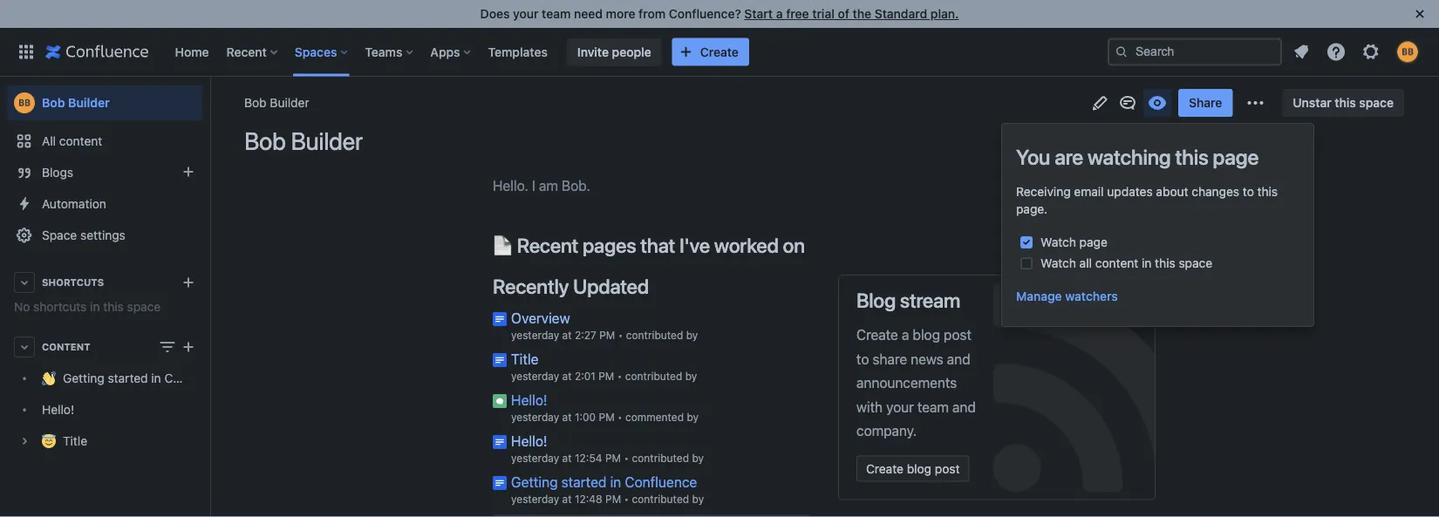 Task type: locate. For each thing, give the bounding box(es) containing it.
confluence down hello! yesterday at 12:54 pm • contributed by on the left of page
[[625, 474, 697, 490]]

yesterday inside getting started in confluence yesterday at 12:48 pm • contributed by
[[511, 493, 559, 506]]

at inside title yesterday at 2:01 pm • contributed by
[[562, 370, 572, 383]]

page
[[1213, 145, 1259, 169], [1080, 235, 1108, 250]]

pm inside overview yesterday at 2:27 pm • contributed by
[[600, 329, 615, 342]]

watching
[[1088, 145, 1171, 169]]

hello! inside hello! yesterday at 12:54 pm • contributed by
[[511, 433, 548, 449]]

0 horizontal spatial page
[[1080, 235, 1108, 250]]

0 vertical spatial to
[[1243, 185, 1255, 199]]

0 vertical spatial post
[[944, 327, 972, 343]]

0 horizontal spatial a
[[776, 7, 783, 21]]

1 horizontal spatial team
[[918, 399, 949, 415]]

email
[[1074, 185, 1104, 199]]

bob builder link down the recent popup button
[[244, 94, 309, 112]]

1 horizontal spatial your
[[887, 399, 914, 415]]

getting
[[63, 371, 104, 386], [511, 474, 558, 490]]

bob builder link up the all content link
[[7, 86, 202, 120]]

1 vertical spatial started
[[562, 474, 607, 490]]

create for create blog post
[[866, 462, 904, 476]]

pm inside title yesterday at 2:01 pm • contributed by
[[599, 370, 615, 383]]

1 horizontal spatial space
[[1179, 256, 1213, 270]]

page.
[[1017, 202, 1048, 216]]

settings icon image
[[1361, 41, 1382, 62]]

confluence down create content icon
[[164, 371, 229, 386]]

shortcuts
[[42, 277, 104, 288]]

this down shortcuts dropdown button
[[103, 300, 124, 314]]

12:48
[[575, 493, 603, 506]]

1 vertical spatial content
[[1096, 256, 1139, 270]]

at left 1:00
[[562, 411, 572, 424]]

space down shortcuts dropdown button
[[127, 300, 161, 314]]

in down hello! yesterday at 12:54 pm • contributed by on the left of page
[[610, 474, 621, 490]]

getting down hello! yesterday at 12:54 pm • contributed by on the left of page
[[511, 474, 558, 490]]

• inside hello! yesterday at 12:54 pm • contributed by
[[624, 452, 629, 465]]

2 horizontal spatial space
[[1360, 96, 1394, 110]]

to inside receiving email updates about changes to this page.
[[1243, 185, 1255, 199]]

1 vertical spatial recent
[[517, 233, 579, 257]]

• up getting started in confluence yesterday at 12:48 pm • contributed by
[[624, 452, 629, 465]]

teams button
[[360, 38, 420, 66]]

create for create a blog post to share news and announcements with your team and company.
[[857, 327, 899, 343]]

receiving
[[1017, 185, 1071, 199]]

0 vertical spatial started
[[108, 371, 148, 386]]

yesterday left 1:00
[[511, 411, 559, 424]]

to right changes on the right
[[1243, 185, 1255, 199]]

receiving email updates about changes to this page.
[[1017, 185, 1278, 216]]

this down receiving email updates about changes to this page.
[[1155, 256, 1176, 270]]

1 horizontal spatial confluence
[[625, 474, 697, 490]]

space down settings icon
[[1360, 96, 1394, 110]]

pm right 2:27
[[600, 329, 615, 342]]

hello! down hello! yesterday at 1:00 pm • commented by
[[511, 433, 548, 449]]

at left 12:48
[[562, 493, 572, 506]]

manage watchers button
[[1017, 288, 1118, 305]]

all content link
[[7, 126, 202, 157]]

yesterday inside overview yesterday at 2:27 pm • contributed by
[[511, 329, 559, 342]]

yesterday down overview 'link'
[[511, 329, 559, 342]]

1 vertical spatial watch
[[1041, 256, 1077, 270]]

1 horizontal spatial page
[[1213, 145, 1259, 169]]

confluence image
[[45, 41, 149, 62], [45, 41, 149, 62]]

hello! yesterday at 1:00 pm • commented by
[[511, 392, 699, 424]]

help icon image
[[1326, 41, 1347, 62]]

to left share
[[857, 351, 869, 367]]

5 yesterday from the top
[[511, 493, 559, 506]]

banner
[[0, 27, 1440, 77]]

tree containing getting started in confluence
[[7, 363, 229, 457]]

bob
[[42, 96, 65, 110], [244, 96, 267, 110], [244, 127, 286, 155]]

tree
[[7, 363, 229, 457]]

create up share
[[857, 327, 899, 343]]

• right 2:27
[[618, 329, 623, 342]]

2 at from the top
[[562, 370, 572, 383]]

page up changes on the right
[[1213, 145, 1259, 169]]

pm right 2:01
[[599, 370, 615, 383]]

your right 'does'
[[513, 7, 539, 21]]

more actions image
[[1245, 92, 1266, 113]]

1 horizontal spatial getting
[[511, 474, 558, 490]]

bob builder link for no shortcuts in this space
[[7, 86, 202, 120]]

bob builder inside space element
[[42, 96, 110, 110]]

1 horizontal spatial content
[[1096, 256, 1139, 270]]

5 at from the top
[[562, 493, 572, 506]]

more
[[606, 7, 636, 21]]

hello! link down getting started in confluence
[[7, 394, 202, 426]]

0 horizontal spatial started
[[108, 371, 148, 386]]

watch page watch all content in this space
[[1041, 235, 1213, 270]]

getting started in confluence link down change view "image"
[[7, 363, 229, 394]]

contributed down commented
[[632, 452, 689, 465]]

yesterday left 12:54
[[511, 452, 559, 465]]

your
[[513, 7, 539, 21], [887, 399, 914, 415]]

i
[[532, 177, 536, 194]]

hello! inside space element
[[42, 403, 74, 417]]

1 horizontal spatial recent
[[517, 233, 579, 257]]

and down announcements
[[953, 399, 976, 415]]

confluence for getting started in confluence
[[164, 371, 229, 386]]

title link down overview 'link'
[[511, 351, 539, 367]]

0 vertical spatial team
[[542, 7, 571, 21]]

team down announcements
[[918, 399, 949, 415]]

1 vertical spatial a
[[902, 327, 909, 343]]

share
[[1189, 96, 1223, 110]]

create for create
[[700, 45, 739, 59]]

• up hello! yesterday at 12:54 pm • contributed by on the left of page
[[618, 411, 623, 424]]

contributed inside overview yesterday at 2:27 pm • contributed by
[[626, 329, 683, 342]]

pm right 12:48
[[606, 493, 621, 506]]

bob builder link for 📄 recent pages that i've worked on
[[244, 94, 309, 112]]

at left 12:54
[[562, 452, 572, 465]]

at inside hello! yesterday at 1:00 pm • commented by
[[562, 411, 572, 424]]

1 vertical spatial post
[[935, 462, 960, 476]]

teams
[[365, 45, 403, 59]]

at left 2:27
[[562, 329, 572, 342]]

blog down company.
[[907, 462, 932, 476]]

start a free trial of the standard plan. link
[[745, 7, 959, 21]]

getting down content
[[63, 371, 104, 386]]

appswitcher icon image
[[16, 41, 37, 62]]

•
[[618, 329, 623, 342], [617, 370, 622, 383], [618, 411, 623, 424], [624, 452, 629, 465], [624, 493, 629, 506]]

hello!
[[511, 392, 548, 408], [42, 403, 74, 417], [511, 433, 548, 449]]

2 yesterday from the top
[[511, 370, 559, 383]]

space inside watch page watch all content in this space
[[1179, 256, 1213, 270]]

create inside create a blog post to share news and announcements with your team and company.
[[857, 327, 899, 343]]

blog
[[913, 327, 941, 343], [907, 462, 932, 476]]

0 vertical spatial confluence
[[164, 371, 229, 386]]

manage
[[1017, 289, 1062, 304]]

change view image
[[157, 337, 178, 358]]

1 vertical spatial your
[[887, 399, 914, 415]]

this inside receiving email updates about changes to this page.
[[1258, 185, 1278, 199]]

contributed inside hello! yesterday at 12:54 pm • contributed by
[[632, 452, 689, 465]]

home
[[175, 45, 209, 59]]

0 vertical spatial title
[[511, 351, 539, 367]]

started inside getting started in confluence yesterday at 12:48 pm • contributed by
[[562, 474, 607, 490]]

recent
[[226, 45, 267, 59], [517, 233, 579, 257]]

a
[[776, 7, 783, 21], [902, 327, 909, 343]]

blog
[[857, 289, 896, 312]]

in right all
[[1142, 256, 1152, 270]]

pm for title yesterday at 2:01 pm • contributed by
[[599, 370, 615, 383]]

contributed inside title yesterday at 2:01 pm • contributed by
[[625, 370, 683, 383]]

title
[[511, 351, 539, 367], [63, 434, 87, 448]]

contributed
[[626, 329, 683, 342], [625, 370, 683, 383], [632, 452, 689, 465], [632, 493, 689, 506]]

• right 12:48
[[624, 493, 629, 506]]

pm for overview yesterday at 2:27 pm • contributed by
[[600, 329, 615, 342]]

0 horizontal spatial bob builder link
[[7, 86, 202, 120]]

from
[[639, 7, 666, 21]]

in inside watch page watch all content in this space
[[1142, 256, 1152, 270]]

1 vertical spatial title
[[63, 434, 87, 448]]

started inside space element
[[108, 371, 148, 386]]

this right unstar
[[1335, 96, 1357, 110]]

at left 2:01
[[562, 370, 572, 383]]

hello! inside hello! yesterday at 1:00 pm • commented by
[[511, 392, 548, 408]]

templates
[[488, 45, 548, 59]]

recently
[[493, 275, 569, 298]]

1 yesterday from the top
[[511, 329, 559, 342]]

• inside title yesterday at 2:01 pm • contributed by
[[617, 370, 622, 383]]

0 vertical spatial recent
[[226, 45, 267, 59]]

0 vertical spatial watch
[[1041, 235, 1077, 250]]

updated
[[573, 275, 649, 298]]

0 vertical spatial title link
[[511, 351, 539, 367]]

plan.
[[931, 7, 959, 21]]

by inside hello! yesterday at 1:00 pm • commented by
[[687, 411, 699, 424]]

hello! down title yesterday at 2:01 pm • contributed by in the bottom of the page
[[511, 392, 548, 408]]

contributed up commented
[[625, 370, 683, 383]]

the
[[853, 7, 872, 21]]

bob builder link inside space element
[[7, 86, 202, 120]]

banner containing home
[[0, 27, 1440, 77]]

settings
[[80, 228, 126, 243]]

title inside space element
[[63, 434, 87, 448]]

0 vertical spatial blog
[[913, 327, 941, 343]]

space down changes on the right
[[1179, 256, 1213, 270]]

0 horizontal spatial getting started in confluence link
[[7, 363, 229, 394]]

0 horizontal spatial content
[[59, 134, 102, 148]]

in
[[1142, 256, 1152, 270], [90, 300, 100, 314], [151, 371, 161, 386], [610, 474, 621, 490]]

started for getting started in confluence
[[108, 371, 148, 386]]

• inside hello! yesterday at 1:00 pm • commented by
[[618, 411, 623, 424]]

your down announcements
[[887, 399, 914, 415]]

yesterday
[[511, 329, 559, 342], [511, 370, 559, 383], [511, 411, 559, 424], [511, 452, 559, 465], [511, 493, 559, 506]]

search image
[[1115, 45, 1129, 59]]

1 horizontal spatial title
[[511, 351, 539, 367]]

watch left all
[[1041, 256, 1077, 270]]

getting inside space element
[[63, 371, 104, 386]]

hello! for hello! yesterday at 1:00 pm • commented by
[[511, 392, 548, 408]]

team left the "need"
[[542, 7, 571, 21]]

1 vertical spatial team
[[918, 399, 949, 415]]

pm right 1:00
[[599, 411, 615, 424]]

yesterday left 12:48
[[511, 493, 559, 506]]

1 vertical spatial title link
[[7, 426, 202, 457]]

0 vertical spatial space
[[1360, 96, 1394, 110]]

pages
[[583, 233, 637, 257]]

1 horizontal spatial a
[[902, 327, 909, 343]]

space
[[1360, 96, 1394, 110], [1179, 256, 1213, 270], [127, 300, 161, 314]]

this inside space element
[[103, 300, 124, 314]]

0 horizontal spatial confluence
[[164, 371, 229, 386]]

contributed right 12:48
[[632, 493, 689, 506]]

hello! link
[[511, 392, 548, 408], [7, 394, 202, 426], [511, 433, 548, 449]]

recent up recently
[[517, 233, 579, 257]]

this
[[1335, 96, 1357, 110], [1176, 145, 1209, 169], [1258, 185, 1278, 199], [1155, 256, 1176, 270], [103, 300, 124, 314]]

hello! link down hello! yesterday at 1:00 pm • commented by
[[511, 433, 548, 449]]

recent inside popup button
[[226, 45, 267, 59]]

2 vertical spatial space
[[127, 300, 161, 314]]

1 vertical spatial page
[[1080, 235, 1108, 250]]

• for hello! yesterday at 12:54 pm • contributed by
[[624, 452, 629, 465]]

space element
[[0, 77, 229, 517]]

at inside hello! yesterday at 12:54 pm • contributed by
[[562, 452, 572, 465]]

0 vertical spatial and
[[947, 351, 971, 367]]

yesterday left 2:01
[[511, 370, 559, 383]]

by
[[686, 329, 698, 342], [686, 370, 697, 383], [687, 411, 699, 424], [692, 452, 704, 465], [692, 493, 704, 506]]

in down change view "image"
[[151, 371, 161, 386]]

0 horizontal spatial team
[[542, 7, 571, 21]]

does
[[480, 7, 510, 21]]

• for title yesterday at 2:01 pm • contributed by
[[617, 370, 622, 383]]

confluence inside getting started in confluence yesterday at 12:48 pm • contributed by
[[625, 474, 697, 490]]

title link down getting started in confluence
[[7, 426, 202, 457]]

tree inside space element
[[7, 363, 229, 457]]

hello! down content
[[42, 403, 74, 417]]

1 at from the top
[[562, 329, 572, 342]]

space
[[42, 228, 77, 243]]

1 vertical spatial to
[[857, 351, 869, 367]]

contributed up title yesterday at 2:01 pm • contributed by in the bottom of the page
[[626, 329, 683, 342]]

pm inside hello! yesterday at 1:00 pm • commented by
[[599, 411, 615, 424]]

bob inside space element
[[42, 96, 65, 110]]

3 yesterday from the top
[[511, 411, 559, 424]]

this right changes on the right
[[1258, 185, 1278, 199]]

confluence
[[164, 371, 229, 386], [625, 474, 697, 490]]

pm inside hello! yesterday at 12:54 pm • contributed by
[[606, 452, 621, 465]]

unstar this space
[[1293, 96, 1394, 110]]

0 vertical spatial a
[[776, 7, 783, 21]]

a left free
[[776, 7, 783, 21]]

standard
[[875, 7, 928, 21]]

at for title yesterday at 2:01 pm • contributed by
[[562, 370, 572, 383]]

and right news
[[947, 351, 971, 367]]

by inside overview yesterday at 2:27 pm • contributed by
[[686, 329, 698, 342]]

by inside hello! yesterday at 12:54 pm • contributed by
[[692, 452, 704, 465]]

yesterday for title yesterday at 2:01 pm • contributed by
[[511, 370, 559, 383]]

4 yesterday from the top
[[511, 452, 559, 465]]

i've
[[680, 233, 710, 257]]

trial
[[813, 7, 835, 21]]

0 vertical spatial content
[[59, 134, 102, 148]]

started down content dropdown button
[[108, 371, 148, 386]]

1 vertical spatial blog
[[907, 462, 932, 476]]

blog inside create a blog post to share news and announcements with your team and company.
[[913, 327, 941, 343]]

in for no shortcuts in this space
[[90, 300, 100, 314]]

yesterday inside hello! yesterday at 12:54 pm • contributed by
[[511, 452, 559, 465]]

recent right home
[[226, 45, 267, 59]]

in inside getting started in confluence yesterday at 12:48 pm • contributed by
[[610, 474, 621, 490]]

1 vertical spatial create
[[857, 327, 899, 343]]

pm
[[600, 329, 615, 342], [599, 370, 615, 383], [599, 411, 615, 424], [606, 452, 621, 465], [606, 493, 621, 506]]

overview yesterday at 2:27 pm • contributed by
[[511, 310, 698, 342]]

Search field
[[1108, 38, 1283, 66]]

a up share
[[902, 327, 909, 343]]

1 vertical spatial confluence
[[625, 474, 697, 490]]

0 horizontal spatial title
[[63, 434, 87, 448]]

confluence inside space element
[[164, 371, 229, 386]]

pm right 12:54
[[606, 452, 621, 465]]

1 horizontal spatial getting started in confluence link
[[511, 474, 697, 490]]

1 vertical spatial space
[[1179, 256, 1213, 270]]

at inside overview yesterday at 2:27 pm • contributed by
[[562, 329, 572, 342]]

yesterday inside title yesterday at 2:01 pm • contributed by
[[511, 370, 559, 383]]

create inside button
[[866, 462, 904, 476]]

• up hello! yesterday at 1:00 pm • commented by
[[617, 370, 622, 383]]

yesterday inside hello! yesterday at 1:00 pm • commented by
[[511, 411, 559, 424]]

blog up news
[[913, 327, 941, 343]]

create down does your team need more from confluence? start a free trial of the standard plan.
[[700, 45, 739, 59]]

recently updated
[[493, 275, 649, 298]]

4 at from the top
[[562, 452, 572, 465]]

title inside title yesterday at 2:01 pm • contributed by
[[511, 351, 539, 367]]

by inside title yesterday at 2:01 pm • contributed by
[[686, 370, 697, 383]]

0 vertical spatial your
[[513, 7, 539, 21]]

getting for getting started in confluence
[[63, 371, 104, 386]]

0 horizontal spatial recent
[[226, 45, 267, 59]]

watch down page.
[[1041, 235, 1077, 250]]

1 vertical spatial getting
[[511, 474, 558, 490]]

page up all
[[1080, 235, 1108, 250]]

stop watching image
[[1147, 92, 1168, 113]]

1 horizontal spatial to
[[1243, 185, 1255, 199]]

confluence?
[[669, 7, 741, 21]]

started
[[108, 371, 148, 386], [562, 474, 607, 490]]

contributed for title
[[625, 370, 683, 383]]

started for getting started in confluence yesterday at 12:48 pm • contributed by
[[562, 474, 607, 490]]

0 horizontal spatial to
[[857, 351, 869, 367]]

builder inside space element
[[68, 96, 110, 110]]

1 horizontal spatial bob builder link
[[244, 94, 309, 112]]

to
[[1243, 185, 1255, 199], [857, 351, 869, 367]]

create down company.
[[866, 462, 904, 476]]

in down shortcuts dropdown button
[[90, 300, 100, 314]]

0 vertical spatial getting
[[63, 371, 104, 386]]

0 vertical spatial create
[[700, 45, 739, 59]]

1 horizontal spatial started
[[562, 474, 607, 490]]

manage watchers
[[1017, 289, 1118, 304]]

• inside overview yesterday at 2:27 pm • contributed by
[[618, 329, 623, 342]]

• for overview yesterday at 2:27 pm • contributed by
[[618, 329, 623, 342]]

getting started in confluence link up 12:48
[[511, 474, 697, 490]]

contributed for hello!
[[632, 452, 689, 465]]

2 vertical spatial create
[[866, 462, 904, 476]]

create inside dropdown button
[[700, 45, 739, 59]]

hello! link down title yesterday at 2:01 pm • contributed by in the bottom of the page
[[511, 392, 548, 408]]

getting inside getting started in confluence yesterday at 12:48 pm • contributed by
[[511, 474, 558, 490]]

0 horizontal spatial getting
[[63, 371, 104, 386]]

started up 12:48
[[562, 474, 607, 490]]

3 at from the top
[[562, 411, 572, 424]]



Task type: describe. For each thing, give the bounding box(es) containing it.
create button
[[672, 38, 749, 66]]

apps button
[[425, 38, 478, 66]]

does your team need more from confluence? start a free trial of the standard plan.
[[480, 7, 959, 21]]

by for overview yesterday at 2:27 pm • contributed by
[[686, 329, 698, 342]]

automation link
[[7, 188, 202, 220]]

1:00
[[575, 411, 596, 424]]

space settings
[[42, 228, 126, 243]]

unstar this space button
[[1283, 89, 1405, 117]]

shortcuts button
[[7, 267, 202, 298]]

of
[[838, 7, 850, 21]]

no shortcuts in this space
[[14, 300, 161, 314]]

apps
[[431, 45, 460, 59]]

start
[[745, 7, 773, 21]]

by for title yesterday at 2:01 pm • contributed by
[[686, 370, 697, 383]]

confluence for getting started in confluence yesterday at 12:48 pm • contributed by
[[625, 474, 697, 490]]

invite people button
[[567, 38, 662, 66]]

content inside watch page watch all content in this space
[[1096, 256, 1139, 270]]

all
[[42, 134, 56, 148]]

you
[[1017, 145, 1051, 169]]

in for getting started in confluence
[[151, 371, 161, 386]]

blog inside button
[[907, 462, 932, 476]]

contributed inside getting started in confluence yesterday at 12:48 pm • contributed by
[[632, 493, 689, 506]]

yesterday for hello! yesterday at 12:54 pm • contributed by
[[511, 452, 559, 465]]

invite
[[578, 45, 609, 59]]

spaces
[[295, 45, 337, 59]]

post inside create blog post button
[[935, 462, 960, 476]]

with
[[857, 399, 883, 415]]

blogs
[[42, 165, 73, 180]]

news
[[911, 351, 944, 367]]

this up about on the top right
[[1176, 145, 1209, 169]]

at for hello! yesterday at 12:54 pm • contributed by
[[562, 452, 572, 465]]

pm for hello! yesterday at 12:54 pm • contributed by
[[606, 452, 621, 465]]

2:01
[[575, 370, 596, 383]]

2:27
[[575, 329, 597, 342]]

hello! link inside space element
[[7, 394, 202, 426]]

that
[[641, 233, 675, 257]]

create a blog post to share news and announcements with your team and company.
[[857, 327, 976, 439]]

watchers
[[1066, 289, 1118, 304]]

pm inside getting started in confluence yesterday at 12:48 pm • contributed by
[[606, 493, 621, 506]]

worked
[[714, 233, 779, 257]]

hello. i am bob.
[[493, 177, 591, 194]]

on
[[783, 233, 805, 257]]

about
[[1157, 185, 1189, 199]]

am
[[539, 177, 558, 194]]

your inside create a blog post to share news and announcements with your team and company.
[[887, 399, 914, 415]]

contributed for overview
[[626, 329, 683, 342]]

0 horizontal spatial title link
[[7, 426, 202, 457]]

copy image
[[803, 234, 824, 255]]

yesterday for overview yesterday at 2:27 pm • contributed by
[[511, 329, 559, 342]]

getting started in confluence yesterday at 12:48 pm • contributed by
[[511, 474, 704, 506]]

notification icon image
[[1291, 41, 1312, 62]]

hello! link for hello! yesterday at 1:00 pm • commented by
[[511, 392, 548, 408]]

company.
[[857, 422, 917, 439]]

title yesterday at 2:01 pm • contributed by
[[511, 351, 697, 383]]

close image
[[1410, 3, 1431, 24]]

hello! for hello! yesterday at 12:54 pm • contributed by
[[511, 433, 548, 449]]

bob.
[[562, 177, 591, 194]]

getting for getting started in confluence yesterday at 12:48 pm • contributed by
[[511, 474, 558, 490]]

all
[[1080, 256, 1092, 270]]

0 horizontal spatial your
[[513, 7, 539, 21]]

global element
[[10, 27, 1108, 76]]

you are watching this page
[[1017, 145, 1259, 169]]

hello! yesterday at 12:54 pm • contributed by
[[511, 433, 704, 465]]

all content
[[42, 134, 102, 148]]

people
[[612, 45, 652, 59]]

commented
[[626, 411, 684, 424]]

free
[[786, 7, 809, 21]]

2 watch from the top
[[1041, 256, 1077, 270]]

title for title yesterday at 2:01 pm • contributed by
[[511, 351, 539, 367]]

templates link
[[483, 38, 553, 66]]

blog stream
[[857, 289, 961, 312]]

• for hello! yesterday at 1:00 pm • commented by
[[618, 411, 623, 424]]

1 horizontal spatial title link
[[511, 351, 539, 367]]

hello.
[[493, 177, 529, 194]]

📄 recent pages that i've worked on
[[493, 233, 805, 257]]

create content image
[[178, 337, 199, 358]]

0 vertical spatial page
[[1213, 145, 1259, 169]]

automation
[[42, 197, 106, 211]]

12:54
[[575, 452, 603, 465]]

title for title
[[63, 434, 87, 448]]

space settings link
[[7, 220, 202, 251]]

in for getting started in confluence yesterday at 12:48 pm • contributed by
[[610, 474, 621, 490]]

are
[[1055, 145, 1084, 169]]

content button
[[7, 332, 202, 363]]

hello! for hello!
[[42, 403, 74, 417]]

no
[[14, 300, 30, 314]]

a inside create a blog post to share news and announcements with your team and company.
[[902, 327, 909, 343]]

shortcuts
[[33, 300, 87, 314]]

📄
[[493, 233, 513, 257]]

unstar
[[1293, 96, 1332, 110]]

overview
[[511, 310, 570, 326]]

content inside space element
[[59, 134, 102, 148]]

to inside create a blog post to share news and announcements with your team and company.
[[857, 351, 869, 367]]

home link
[[170, 38, 214, 66]]

at for hello! yesterday at 1:00 pm • commented by
[[562, 411, 572, 424]]

by for hello! yesterday at 1:00 pm • commented by
[[687, 411, 699, 424]]

team inside create a blog post to share news and announcements with your team and company.
[[918, 399, 949, 415]]

invite people
[[578, 45, 652, 59]]

this inside watch page watch all content in this space
[[1155, 256, 1176, 270]]

need
[[574, 7, 603, 21]]

space inside button
[[1360, 96, 1394, 110]]

1 watch from the top
[[1041, 235, 1077, 250]]

0 horizontal spatial space
[[127, 300, 161, 314]]

pm for hello! yesterday at 1:00 pm • commented by
[[599, 411, 615, 424]]

hello! link for hello! yesterday at 12:54 pm • contributed by
[[511, 433, 548, 449]]

at inside getting started in confluence yesterday at 12:48 pm • contributed by
[[562, 493, 572, 506]]

changes
[[1192, 185, 1240, 199]]

overview link
[[511, 310, 570, 326]]

add shortcut image
[[178, 272, 199, 293]]

content
[[42, 342, 90, 353]]

announcements
[[857, 375, 957, 391]]

at for overview yesterday at 2:27 pm • contributed by
[[562, 329, 572, 342]]

yesterday for hello! yesterday at 1:00 pm • commented by
[[511, 411, 559, 424]]

by inside getting started in confluence yesterday at 12:48 pm • contributed by
[[692, 493, 704, 506]]

page inside watch page watch all content in this space
[[1080, 235, 1108, 250]]

1 vertical spatial getting started in confluence link
[[511, 474, 697, 490]]

recent button
[[221, 38, 284, 66]]

1 vertical spatial and
[[953, 399, 976, 415]]

by for hello! yesterday at 12:54 pm • contributed by
[[692, 452, 704, 465]]

edit this page image
[[1090, 92, 1111, 113]]

0 vertical spatial getting started in confluence link
[[7, 363, 229, 394]]

share
[[873, 351, 908, 367]]

• inside getting started in confluence yesterday at 12:48 pm • contributed by
[[624, 493, 629, 506]]

share button
[[1179, 89, 1233, 117]]

spaces button
[[290, 38, 355, 66]]

this inside button
[[1335, 96, 1357, 110]]

create blog post
[[866, 462, 960, 476]]

stream
[[900, 289, 961, 312]]

collapse sidebar image
[[190, 86, 229, 120]]

post inside create a blog post to share news and announcements with your team and company.
[[944, 327, 972, 343]]

create a blog image
[[178, 161, 199, 182]]

getting started in confluence
[[63, 371, 229, 386]]

create blog post button
[[857, 456, 970, 482]]



Task type: vqa. For each thing, say whether or not it's contained in the screenshot.
Add shortcut
no



